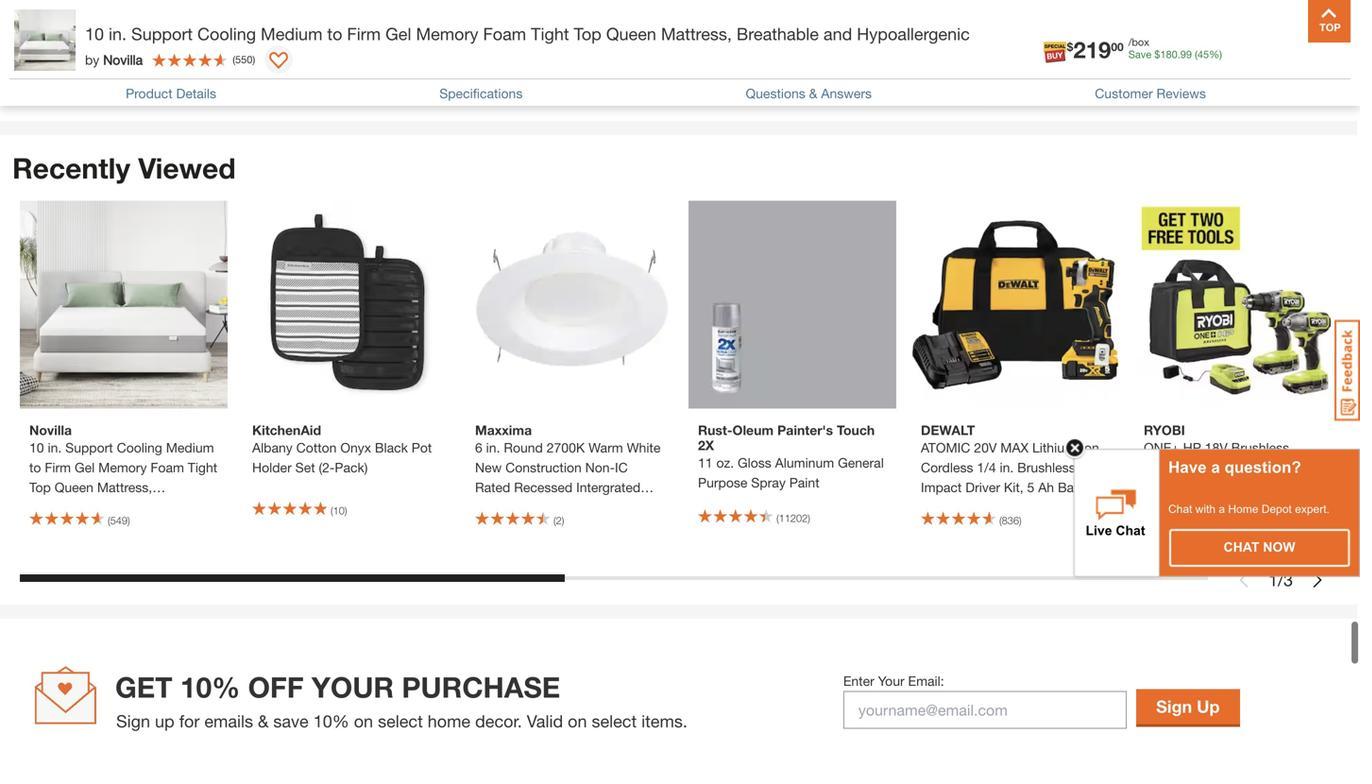 Task type: describe. For each thing, give the bounding box(es) containing it.
$ inside /box save $ 180 . 99 ( 45 %)
[[1155, 48, 1161, 60]]

kit inside "maxxima 6 in. round 2700k warm white new construction non-ic rated recessed intergrated led kit"
[[504, 499, 520, 515]]

albany cotton onyx black pot holder set (2-pack) image
[[243, 201, 451, 409]]

for
[[179, 711, 200, 731]]

have
[[1169, 458, 1207, 476]]

get
[[115, 670, 172, 704]]

550
[[235, 53, 253, 66]]

2.0
[[1279, 479, 1298, 495]]

non-
[[585, 460, 615, 475]]

one+
[[1144, 440, 1180, 455]]

rust-oleum painter's touch 2x 11 oz. gloss aluminum general purpose spray paint
[[698, 422, 884, 490]]

0 vertical spatial support
[[131, 24, 193, 44]]

mesquite
[[118, 36, 181, 54]]

2x
[[698, 437, 714, 453]]

spray
[[751, 475, 786, 490]]

charger, inside 'dewalt atomic 20v max lithium-ion cordless 1/4 in. brushless impact driver kit, 5 ah battery, charger, and bag'
[[921, 499, 971, 515]]

services
[[1041, 50, 1098, 68]]

brushless inside ryobi one+ hp 18v brushless cordless 1/2 in. drill/driver and impact driver kit w/(2) 2.0 ah batteries, charger, and bag
[[1232, 440, 1290, 455]]

1/2
[[1200, 460, 1219, 475]]

up
[[155, 711, 175, 731]]

3 add to cart button from the left
[[475, 21, 664, 62]]

medium inside novilla 10 in. support cooling medium to firm gel memory foam tight top queen mattress, breathable and hypoallergenic
[[166, 440, 214, 455]]

recessed
[[514, 479, 573, 495]]

( for dewalt atomic 20v max lithium-ion cordless 1/4 in. brushless impact driver kit, 5 ah battery, charger, and bag
[[1000, 514, 1002, 527]]

display image
[[270, 52, 288, 71]]

me
[[1225, 50, 1247, 68]]

4 cart from the left
[[803, 33, 834, 50]]

1 horizontal spatial top
[[574, 24, 602, 44]]

sign inside button
[[1157, 696, 1193, 717]]

oleum
[[733, 422, 774, 438]]

219
[[1074, 36, 1112, 63]]

driver for charger,
[[1189, 479, 1224, 495]]

( 549 )
[[108, 514, 130, 527]]

mesquite 10pm
[[118, 36, 229, 54]]

gel inside novilla 10 in. support cooling medium to firm gel memory foam tight top queen mattress, breathable and hypoallergenic
[[75, 460, 95, 475]]

answers
[[821, 86, 872, 101]]

( for novilla 10 in. support cooling medium to firm gel memory foam tight top queen mattress, breathable and hypoallergenic
[[108, 514, 110, 527]]

& inside get 10% off your purchase sign up for emails & save 10% on select home decor. valid on select items.
[[258, 711, 269, 731]]

1/4
[[977, 460, 996, 475]]

bag inside 'dewalt atomic 20v max lithium-ion cordless 1/4 in. brushless impact driver kit, 5 ah battery, charger, and bag'
[[1001, 499, 1024, 515]]

and inside 'dewalt atomic 20v max lithium-ion cordless 1/4 in. brushless impact driver kit, 5 ah battery, charger, and bag'
[[975, 499, 997, 515]]

maxxima
[[475, 422, 532, 438]]

/box
[[1129, 36, 1150, 48]]

1 3 from the top
[[1284, 86, 1294, 106]]

%)
[[1210, 48, 1223, 60]]

1 on from the left
[[354, 711, 373, 731]]

decor.
[[475, 711, 522, 731]]

hypoallergenic inside novilla 10 in. support cooling medium to firm gel memory foam tight top queen mattress, breathable and hypoallergenic
[[123, 499, 211, 515]]

lithium-
[[1033, 440, 1081, 455]]

your
[[312, 670, 394, 704]]

10 for novilla
[[29, 440, 44, 455]]

( for ryobi one+ hp 18v brushless cordless 1/2 in. drill/driver and impact driver kit w/(2) 2.0 ah batteries, charger, and bag
[[1223, 514, 1225, 527]]

bag inside ryobi one+ hp 18v brushless cordless 1/2 in. drill/driver and impact driver kit w/(2) 2.0 ah batteries, charger, and bag
[[1284, 499, 1307, 515]]

home
[[1229, 502, 1259, 515]]

diy button
[[1123, 23, 1183, 68]]

valid
[[527, 711, 563, 731]]

6
[[475, 440, 483, 455]]

0 vertical spatial firm
[[347, 24, 381, 44]]

sign up
[[1157, 696, 1220, 717]]

new
[[475, 460, 502, 475]]

white
[[627, 440, 661, 455]]

3 cart from the left
[[580, 33, 611, 50]]

cotton
[[296, 440, 337, 455]]

general
[[838, 455, 884, 470]]

( for maxxima 6 in. round 2700k warm white new construction non-ic rated recessed intergrated led kit
[[554, 514, 556, 527]]

6 add to cart from the left
[[1197, 33, 1280, 50]]

add for 5th add to cart button from the right
[[305, 33, 334, 50]]

customer reviews
[[1095, 86, 1207, 101]]

) for rust-oleum painter's touch 2x 11 oz. gloss aluminum general purpose spray paint
[[808, 512, 811, 524]]

specifications
[[440, 86, 523, 101]]

75150
[[295, 36, 337, 54]]

gloss
[[738, 455, 772, 470]]

product
[[126, 86, 173, 101]]

top inside novilla 10 in. support cooling medium to firm gel memory foam tight top queen mattress, breathable and hypoallergenic
[[29, 479, 51, 495]]

What can we help you find today? search field
[[372, 26, 891, 65]]

ah inside ryobi one+ hp 18v brushless cordless 1/2 in. drill/driver and impact driver kit w/(2) 2.0 ah batteries, charger, and bag
[[1301, 479, 1317, 495]]

2 add to cart button from the left
[[252, 21, 441, 62]]

diy
[[1141, 50, 1165, 68]]

pot
[[412, 440, 432, 455]]

top button
[[1309, 0, 1351, 43]]

00
[[1112, 40, 1124, 53]]

1 horizontal spatial gel
[[386, 24, 411, 44]]

off
[[248, 670, 304, 704]]

5
[[1028, 479, 1035, 495]]

0 vertical spatial medium
[[261, 24, 323, 44]]

add for second add to cart button from right
[[974, 33, 1003, 50]]

in. inside ryobi one+ hp 18v brushless cordless 1/2 in. drill/driver and impact driver kit w/(2) 2.0 ah batteries, charger, and bag
[[1223, 460, 1237, 475]]

( 11202 )
[[777, 512, 811, 524]]

75150 button
[[272, 36, 337, 55]]

1 horizontal spatial foam
[[483, 24, 526, 44]]

hp
[[1184, 440, 1202, 455]]

( 836 )
[[1000, 514, 1022, 527]]

viewed
[[138, 151, 236, 185]]

( 550 )
[[233, 53, 255, 66]]

queen inside novilla 10 in. support cooling medium to firm gel memory foam tight top queen mattress, breathable and hypoallergenic
[[55, 479, 94, 495]]

save
[[273, 711, 309, 731]]

details
[[176, 86, 216, 101]]

customer
[[1095, 86, 1153, 101]]

warm
[[589, 440, 623, 455]]

expert.
[[1295, 502, 1330, 515]]

have a question?
[[1169, 458, 1302, 476]]

0 vertical spatial 10
[[85, 24, 104, 44]]

oz.
[[717, 455, 734, 470]]

1 horizontal spatial novilla
[[103, 52, 143, 67]]

0 vertical spatial hypoallergenic
[[857, 24, 970, 44]]

w/(2)
[[1247, 479, 1276, 495]]

set
[[295, 460, 315, 475]]

touch
[[837, 422, 875, 438]]

emails
[[204, 711, 253, 731]]

18v
[[1205, 440, 1228, 455]]

45
[[1198, 48, 1210, 60]]

kit inside ryobi one+ hp 18v brushless cordless 1/2 in. drill/driver and impact driver kit w/(2) 2.0 ah batteries, charger, and bag
[[1227, 479, 1243, 495]]

) for maxxima 6 in. round 2700k warm white new construction non-ic rated recessed intergrated led kit
[[562, 514, 564, 527]]

2
[[556, 514, 562, 527]]

save
[[1129, 48, 1152, 60]]

purchase
[[402, 670, 561, 704]]

impact for batteries,
[[1144, 479, 1185, 495]]

) for dewalt atomic 20v max lithium-ion cordless 1/4 in. brushless impact driver kit, 5 ah battery, charger, and bag
[[1020, 514, 1022, 527]]

maxxima 6 in. round 2700k warm white new construction non-ic rated recessed intergrated led kit
[[475, 422, 661, 515]]

6 in. round 2700k warm white new construction non-ic rated recessed intergrated led kit image
[[466, 201, 674, 409]]

2 on from the left
[[568, 711, 587, 731]]

5 add to cart button from the left
[[921, 21, 1110, 62]]



Task type: locate. For each thing, give the bounding box(es) containing it.
add for 6th add to cart button from left
[[1197, 33, 1226, 50]]

1 horizontal spatial on
[[568, 711, 587, 731]]

0 horizontal spatial firm
[[45, 460, 71, 475]]

0 vertical spatial foam
[[483, 24, 526, 44]]

( inside /box save $ 180 . 99 ( 45 %)
[[1195, 48, 1198, 60]]

0 horizontal spatial &
[[258, 711, 269, 731]]

1 horizontal spatial &
[[809, 86, 818, 101]]

tight inside novilla 10 in. support cooling medium to firm gel memory foam tight top queen mattress, breathable and hypoallergenic
[[188, 460, 217, 475]]

4 add to cart from the left
[[751, 33, 834, 50]]

2 ah from the left
[[1301, 479, 1317, 495]]

breathable
[[737, 24, 819, 44], [29, 499, 93, 515]]

0 vertical spatial /
[[1278, 86, 1284, 106]]

cooling inside novilla 10 in. support cooling medium to firm gel memory foam tight top queen mattress, breathable and hypoallergenic
[[117, 440, 162, 455]]

to inside novilla 10 in. support cooling medium to firm gel memory foam tight top queen mattress, breathable and hypoallergenic
[[29, 460, 41, 475]]

) for novilla 10 in. support cooling medium to firm gel memory foam tight top queen mattress, breathable and hypoallergenic
[[128, 514, 130, 527]]

in. inside 'dewalt atomic 20v max lithium-ion cordless 1/4 in. brushless impact driver kit, 5 ah battery, charger, and bag'
[[1000, 460, 1014, 475]]

0 horizontal spatial cooling
[[117, 440, 162, 455]]

on
[[354, 711, 373, 731], [568, 711, 587, 731]]

to
[[327, 24, 342, 44], [115, 33, 130, 50], [338, 33, 353, 50], [561, 33, 576, 50], [784, 33, 799, 50], [1007, 33, 1022, 50], [1230, 33, 1245, 50], [29, 460, 41, 475]]

0 horizontal spatial 10
[[29, 440, 44, 455]]

0 vertical spatial novilla
[[103, 52, 143, 67]]

charger, inside ryobi one+ hp 18v brushless cordless 1/2 in. drill/driver and impact driver kit w/(2) 2.0 ah batteries, charger, and bag
[[1204, 499, 1254, 515]]

driver for and
[[966, 479, 1001, 495]]

1 horizontal spatial sign
[[1157, 696, 1193, 717]]

purpose
[[698, 475, 748, 490]]

1 vertical spatial a
[[1219, 502, 1226, 515]]

1 horizontal spatial support
[[131, 24, 193, 44]]

1 vertical spatial queen
[[55, 479, 94, 495]]

ah inside 'dewalt atomic 20v max lithium-ion cordless 1/4 in. brushless impact driver kit, 5 ah battery, charger, and bag'
[[1039, 479, 1055, 495]]

onyx
[[340, 440, 371, 455]]

ion
[[1081, 440, 1100, 455]]

add for fourth add to cart button
[[751, 33, 780, 50]]

0 horizontal spatial cordless
[[921, 460, 974, 475]]

0 vertical spatial memory
[[416, 24, 479, 44]]

enter
[[844, 673, 875, 689]]

product image image
[[14, 9, 76, 71]]

2 3 from the top
[[1284, 570, 1294, 590]]

1 vertical spatial hypoallergenic
[[123, 499, 211, 515]]

1 vertical spatial support
[[65, 440, 113, 455]]

5 add to cart from the left
[[974, 33, 1057, 50]]

dewalt
[[921, 422, 975, 438]]

0 vertical spatial 1
[[1269, 86, 1278, 106]]

brushless down "lithium-"
[[1018, 460, 1076, 475]]

/box save $ 180 . 99 ( 45 %)
[[1129, 36, 1223, 60]]

1 driver from the left
[[966, 479, 1001, 495]]

driver down 1/2
[[1189, 479, 1224, 495]]

memory up 549
[[98, 460, 147, 475]]

1 select from the left
[[378, 711, 423, 731]]

1 vertical spatial 10
[[29, 440, 44, 455]]

5 cart from the left
[[1026, 33, 1057, 50]]

1 horizontal spatial cooling
[[198, 24, 256, 44]]

recently viewed
[[12, 151, 236, 185]]

0 horizontal spatial select
[[378, 711, 423, 731]]

1 vertical spatial foam
[[151, 460, 184, 475]]

1
[[1269, 86, 1278, 106], [1269, 570, 1278, 590]]

1 horizontal spatial brushless
[[1232, 440, 1290, 455]]

1 vertical spatial cooling
[[117, 440, 162, 455]]

2 1 / 3 from the top
[[1269, 570, 1294, 590]]

the home depot logo image
[[12, 15, 73, 76]]

1 vertical spatial &
[[258, 711, 269, 731]]

2 select from the left
[[592, 711, 637, 731]]

1 cart from the left
[[134, 33, 165, 50]]

specifications button
[[440, 86, 523, 101], [440, 86, 523, 101]]

rated
[[475, 479, 511, 495]]

click to redirect to view my cart page image
[[1299, 23, 1322, 45]]

1 vertical spatial 3
[[1284, 570, 1294, 590]]

add for 1st add to cart button from left
[[82, 33, 111, 50]]

bag
[[1001, 499, 1024, 515], [1284, 499, 1307, 515]]

0 vertical spatial gel
[[386, 24, 411, 44]]

max
[[1001, 440, 1029, 455]]

5 add from the left
[[974, 33, 1003, 50]]

0 horizontal spatial hypoallergenic
[[123, 499, 211, 515]]

0 vertical spatial breathable
[[737, 24, 819, 44]]

on down your
[[354, 711, 373, 731]]

2 charger, from the left
[[1204, 499, 1254, 515]]

questions
[[746, 86, 806, 101]]

recently
[[12, 151, 130, 185]]

0 horizontal spatial bag
[[1001, 499, 1024, 515]]

1 vertical spatial brushless
[[1018, 460, 1076, 475]]

feedback link image
[[1335, 319, 1361, 421]]

bag down kit,
[[1001, 499, 1024, 515]]

99
[[1181, 48, 1192, 60]]

& left answers
[[809, 86, 818, 101]]

$ right save
[[1155, 48, 1161, 60]]

bag down 2.0
[[1284, 499, 1307, 515]]

pack)
[[335, 460, 368, 475]]

1 horizontal spatial cordless
[[1144, 460, 1197, 475]]

a down the 18v
[[1212, 458, 1221, 476]]

albany
[[252, 440, 293, 455]]

breathable left 549
[[29, 499, 93, 515]]

memory
[[416, 24, 479, 44], [98, 460, 147, 475]]

to for 5th add to cart button from the right
[[338, 33, 353, 50]]

painter's
[[778, 422, 833, 438]]

impact for charger,
[[921, 479, 962, 495]]

hypoallergenic
[[857, 24, 970, 44], [123, 499, 211, 515]]

memory inside novilla 10 in. support cooling medium to firm gel memory foam tight top queen mattress, breathable and hypoallergenic
[[98, 460, 147, 475]]

novilla
[[103, 52, 143, 67], [29, 422, 72, 438]]

0 vertical spatial 10%
[[180, 670, 240, 704]]

0 horizontal spatial impact
[[921, 479, 962, 495]]

select left items.
[[592, 711, 637, 731]]

10
[[85, 24, 104, 44], [29, 440, 44, 455], [333, 505, 345, 517]]

) for ryobi one+ hp 18v brushless cordless 1/2 in. drill/driver and impact driver kit w/(2) 2.0 ah batteries, charger, and bag
[[1243, 514, 1245, 527]]

0 horizontal spatial tight
[[188, 460, 217, 475]]

0 vertical spatial a
[[1212, 458, 1221, 476]]

0 horizontal spatial medium
[[166, 440, 214, 455]]

0 vertical spatial 1 / 3
[[1269, 86, 1294, 106]]

cooling up 549
[[117, 440, 162, 455]]

kitchenaid
[[252, 422, 321, 438]]

4 add from the left
[[751, 33, 780, 50]]

select left home
[[378, 711, 423, 731]]

$ left 00
[[1067, 40, 1074, 53]]

0 horizontal spatial memory
[[98, 460, 147, 475]]

&
[[809, 86, 818, 101], [258, 711, 269, 731]]

gel
[[386, 24, 411, 44], [75, 460, 95, 475]]

chat now link
[[1171, 530, 1349, 566]]

1 horizontal spatial tight
[[531, 24, 569, 44]]

sign left up
[[1157, 696, 1193, 717]]

0 horizontal spatial $
[[1067, 40, 1074, 53]]

0 vertical spatial cooling
[[198, 24, 256, 44]]

customer reviews button
[[1095, 86, 1207, 101], [1095, 86, 1207, 101]]

1 horizontal spatial impact
[[1144, 479, 1185, 495]]

1 horizontal spatial charger,
[[1204, 499, 1254, 515]]

1 1 from the top
[[1269, 86, 1278, 106]]

to for fourth add to cart button
[[784, 33, 799, 50]]

1 bag from the left
[[1001, 499, 1024, 515]]

support up 549
[[65, 440, 113, 455]]

4 add to cart button from the left
[[698, 21, 887, 62]]

0 horizontal spatial breathable
[[29, 499, 93, 515]]

0 horizontal spatial on
[[354, 711, 373, 731]]

0 horizontal spatial top
[[29, 479, 51, 495]]

driver down 1/4
[[966, 479, 1001, 495]]

)
[[253, 53, 255, 66], [345, 505, 347, 517], [808, 512, 811, 524], [128, 514, 130, 527], [562, 514, 564, 527], [1020, 514, 1022, 527], [1243, 514, 1245, 527]]

cordless inside ryobi one+ hp 18v brushless cordless 1/2 in. drill/driver and impact driver kit w/(2) 2.0 ah batteries, charger, and bag
[[1144, 460, 1197, 475]]

$ inside $ 219 00
[[1067, 40, 1074, 53]]

cooling up ( 550 )
[[198, 24, 256, 44]]

3 add from the left
[[528, 33, 557, 50]]

2 bag from the left
[[1284, 499, 1307, 515]]

mattress,
[[661, 24, 732, 44], [97, 479, 152, 495]]

email:
[[909, 673, 945, 689]]

1 horizontal spatial 10%
[[313, 711, 349, 731]]

on right valid
[[568, 711, 587, 731]]

0 vertical spatial kit
[[1227, 479, 1243, 495]]

question?
[[1225, 458, 1302, 476]]

breathable up questions
[[737, 24, 819, 44]]

11 oz. gloss aluminum general purpose spray paint image
[[689, 201, 897, 409]]

sign left the up
[[116, 711, 150, 731]]

1 add to cart from the left
[[82, 33, 165, 50]]

with
[[1196, 502, 1216, 515]]

brushless inside 'dewalt atomic 20v max lithium-ion cordless 1/4 in. brushless impact driver kit, 5 ah battery, charger, and bag'
[[1018, 460, 1076, 475]]

1 vertical spatial breathable
[[29, 499, 93, 515]]

0 vertical spatial mattress,
[[661, 24, 732, 44]]

impact
[[921, 479, 962, 495], [1144, 479, 1185, 495]]

your
[[878, 673, 905, 689]]

one+ hp 18v brushless cordless 1/2 in. drill/driver and impact driver kit w/(2) 2.0 ah batteries, charger, and bag image
[[1135, 201, 1343, 409]]

0 horizontal spatial driver
[[966, 479, 1001, 495]]

impact down the atomic
[[921, 479, 962, 495]]

10 for (
[[333, 505, 345, 517]]

impact up batteries,
[[1144, 479, 1185, 495]]

1 vertical spatial gel
[[75, 460, 95, 475]]

1 vertical spatial /
[[1278, 570, 1284, 590]]

( 541 )
[[1223, 514, 1245, 527]]

0 vertical spatial queen
[[606, 24, 657, 44]]

charger,
[[921, 499, 971, 515], [1204, 499, 1254, 515]]

1 vertical spatial novilla
[[29, 422, 72, 438]]

novilla inside novilla 10 in. support cooling medium to firm gel memory foam tight top queen mattress, breathable and hypoallergenic
[[29, 422, 72, 438]]

medium
[[261, 24, 323, 44], [166, 440, 214, 455]]

1 vertical spatial 10%
[[313, 711, 349, 731]]

cordless inside 'dewalt atomic 20v max lithium-ion cordless 1/4 in. brushless impact driver kit, 5 ah battery, charger, and bag'
[[921, 460, 974, 475]]

10% down your
[[313, 711, 349, 731]]

1 charger, from the left
[[921, 499, 971, 515]]

2 add from the left
[[305, 33, 334, 50]]

(2-
[[319, 460, 335, 475]]

a right with
[[1219, 502, 1226, 515]]

battery,
[[1058, 479, 1104, 495]]

( 2 )
[[554, 514, 564, 527]]

kit,
[[1004, 479, 1024, 495]]

1 horizontal spatial memory
[[416, 24, 479, 44]]

support up by novilla
[[131, 24, 193, 44]]

( for kitchenaid albany cotton onyx black pot holder set (2-pack)
[[331, 505, 333, 517]]

0 horizontal spatial mattress,
[[97, 479, 152, 495]]

2 1 from the top
[[1269, 570, 1278, 590]]

led
[[475, 499, 500, 515]]

firm inside novilla 10 in. support cooling medium to firm gel memory foam tight top queen mattress, breathable and hypoallergenic
[[45, 460, 71, 475]]

0 vertical spatial brushless
[[1232, 440, 1290, 455]]

mattress, inside novilla 10 in. support cooling medium to firm gel memory foam tight top queen mattress, breathable and hypoallergenic
[[97, 479, 152, 495]]

1 impact from the left
[[921, 479, 962, 495]]

and inside novilla 10 in. support cooling medium to firm gel memory foam tight top queen mattress, breathable and hypoallergenic
[[97, 499, 119, 515]]

driver inside ryobi one+ hp 18v brushless cordless 1/2 in. drill/driver and impact driver kit w/(2) 2.0 ah batteries, charger, and bag
[[1189, 479, 1224, 495]]

cordless down one+ at the bottom right of page
[[1144, 460, 1197, 475]]

0 horizontal spatial kit
[[504, 499, 520, 515]]

2 cart from the left
[[357, 33, 388, 50]]

1 vertical spatial mattress,
[[97, 479, 152, 495]]

dewalt atomic 20v max lithium-ion cordless 1/4 in. brushless impact driver kit, 5 ah battery, charger, and bag
[[921, 422, 1104, 515]]

2 cordless from the left
[[1144, 460, 1197, 475]]

add
[[82, 33, 111, 50], [305, 33, 334, 50], [528, 33, 557, 50], [751, 33, 780, 50], [974, 33, 1003, 50], [1197, 33, 1226, 50]]

2 / from the top
[[1278, 570, 1284, 590]]

0 horizontal spatial novilla
[[29, 422, 72, 438]]

intergrated
[[576, 479, 641, 495]]

0 horizontal spatial sign
[[116, 711, 150, 731]]

6 cart from the left
[[1249, 33, 1280, 50]]

medium up display icon
[[261, 24, 323, 44]]

to for 1st add to cart button from left
[[115, 33, 130, 50]]

tight
[[531, 24, 569, 44], [188, 460, 217, 475]]

breathable inside novilla 10 in. support cooling medium to firm gel memory foam tight top queen mattress, breathable and hypoallergenic
[[29, 499, 93, 515]]

2 vertical spatial 10
[[333, 505, 345, 517]]

1 horizontal spatial bag
[[1284, 499, 1307, 515]]

yourname@email.com text field
[[844, 691, 1127, 729]]

3 add to cart from the left
[[528, 33, 611, 50]]

0 horizontal spatial charger,
[[921, 499, 971, 515]]

10 in. support cooling medium to firm gel memory foam tight top queen mattress, breathable and hypoallergenic image
[[20, 201, 228, 409]]

10%
[[180, 670, 240, 704], [313, 711, 349, 731]]

get 10% off your purchase sign up for emails & save 10% on select home decor. valid on select items.
[[115, 670, 688, 731]]

11
[[698, 455, 713, 470]]

1 horizontal spatial queen
[[606, 24, 657, 44]]

1 horizontal spatial driver
[[1189, 479, 1224, 495]]

enter your email:
[[844, 673, 945, 689]]

in. inside "maxxima 6 in. round 2700k warm white new construction non-ic rated recessed intergrated led kit"
[[486, 440, 500, 455]]

support inside novilla 10 in. support cooling medium to firm gel memory foam tight top queen mattress, breathable and hypoallergenic
[[65, 440, 113, 455]]

1 horizontal spatial firm
[[347, 24, 381, 44]]

atomic 20v max lithium-ion cordless 1/4 in. brushless impact driver kit, 5 ah battery, charger, and bag image
[[912, 201, 1120, 409]]

product details button
[[126, 86, 216, 101], [126, 86, 216, 101]]

a
[[1212, 458, 1221, 476], [1219, 502, 1226, 515]]

driver inside 'dewalt atomic 20v max lithium-ion cordless 1/4 in. brushless impact driver kit, 5 ah battery, charger, and bag'
[[966, 479, 1001, 495]]

add for 3rd add to cart button from left
[[528, 33, 557, 50]]

drill/driver
[[1241, 460, 1302, 475]]

chat
[[1169, 502, 1193, 515]]

in. inside novilla 10 in. support cooling medium to firm gel memory foam tight top queen mattress, breathable and hypoallergenic
[[48, 440, 62, 455]]

driver
[[966, 479, 1001, 495], [1189, 479, 1224, 495]]

items.
[[642, 711, 688, 731]]

1 horizontal spatial kit
[[1227, 479, 1243, 495]]

to for 6th add to cart button from left
[[1230, 33, 1245, 50]]

180
[[1161, 48, 1178, 60]]

0 vertical spatial 3
[[1284, 86, 1294, 106]]

0 vertical spatial &
[[809, 86, 818, 101]]

( for rust-oleum painter's touch 2x 11 oz. gloss aluminum general purpose spray paint
[[777, 512, 779, 524]]

next slide image
[[1311, 573, 1326, 588]]

up
[[1197, 696, 1220, 717]]

3
[[1284, 86, 1294, 106], [1284, 570, 1294, 590]]

0 horizontal spatial ah
[[1039, 479, 1055, 495]]

1 horizontal spatial ah
[[1301, 479, 1317, 495]]

1 vertical spatial tight
[[188, 460, 217, 475]]

paint
[[790, 475, 820, 490]]

2 impact from the left
[[1144, 479, 1185, 495]]

to for second add to cart button from right
[[1007, 33, 1022, 50]]

1 horizontal spatial $
[[1155, 48, 1161, 60]]

impact inside ryobi one+ hp 18v brushless cordless 1/2 in. drill/driver and impact driver kit w/(2) 2.0 ah batteries, charger, and bag
[[1144, 479, 1185, 495]]

1 vertical spatial 1 / 3
[[1269, 570, 1294, 590]]

0 horizontal spatial foam
[[151, 460, 184, 475]]

6 add from the left
[[1197, 33, 1226, 50]]

ah right 5
[[1039, 479, 1055, 495]]

1 horizontal spatial medium
[[261, 24, 323, 44]]

2 add to cart from the left
[[305, 33, 388, 50]]

support
[[131, 24, 193, 44], [65, 440, 113, 455]]

kit right led
[[504, 499, 520, 515]]

0 horizontal spatial gel
[[75, 460, 95, 475]]

to for 3rd add to cart button from left
[[561, 33, 576, 50]]

add to cart button
[[29, 21, 218, 62], [252, 21, 441, 62], [475, 21, 664, 62], [698, 21, 887, 62], [921, 21, 1110, 62], [1144, 21, 1333, 62]]

kit
[[1227, 479, 1243, 495], [504, 499, 520, 515]]

10% up emails
[[180, 670, 240, 704]]

atomic
[[921, 440, 971, 455]]

1 horizontal spatial select
[[592, 711, 637, 731]]

1 1 / 3 from the top
[[1269, 86, 1294, 106]]

this is the first slide image
[[1237, 573, 1252, 588]]

by
[[85, 52, 99, 67]]

cordless down the atomic
[[921, 460, 974, 475]]

2 driver from the left
[[1189, 479, 1224, 495]]

chat with a home depot expert.
[[1169, 502, 1330, 515]]

ryobi one+ hp 18v brushless cordless 1/2 in. drill/driver and impact driver kit w/(2) 2.0 ah batteries, charger, and bag
[[1144, 422, 1328, 515]]

1 add to cart button from the left
[[29, 21, 218, 62]]

memory up specifications
[[416, 24, 479, 44]]

foam inside novilla 10 in. support cooling medium to firm gel memory foam tight top queen mattress, breathable and hypoallergenic
[[151, 460, 184, 475]]

impact inside 'dewalt atomic 20v max lithium-ion cordless 1/4 in. brushless impact driver kit, 5 ah battery, charger, and bag'
[[921, 479, 962, 495]]

1 vertical spatial memory
[[98, 460, 147, 475]]

1 ah from the left
[[1039, 479, 1055, 495]]

6 add to cart button from the left
[[1144, 21, 1333, 62]]

549
[[110, 514, 128, 527]]

ah right 2.0
[[1301, 479, 1317, 495]]

ryobi
[[1144, 422, 1186, 438]]

$
[[1067, 40, 1074, 53], [1155, 48, 1161, 60]]

2 horizontal spatial 10
[[333, 505, 345, 517]]

1 add from the left
[[82, 33, 111, 50]]

836
[[1002, 514, 1020, 527]]

0 vertical spatial top
[[574, 24, 602, 44]]

questions & answers
[[746, 86, 872, 101]]

reviews
[[1157, 86, 1207, 101]]

0 horizontal spatial queen
[[55, 479, 94, 495]]

kit down have a question?
[[1227, 479, 1243, 495]]

sign inside get 10% off your purchase sign up for emails & save 10% on select home decor. valid on select items.
[[116, 711, 150, 731]]

holder
[[252, 460, 292, 475]]

$ 219 00
[[1067, 36, 1124, 63]]

10 inside novilla 10 in. support cooling medium to firm gel memory foam tight top queen mattress, breathable and hypoallergenic
[[29, 440, 44, 455]]

11202
[[779, 512, 808, 524]]

1 cordless from the left
[[921, 460, 974, 475]]

1 / from the top
[[1278, 86, 1284, 106]]

& left save
[[258, 711, 269, 731]]

1 vertical spatial firm
[[45, 460, 71, 475]]

) for kitchenaid albany cotton onyx black pot holder set (2-pack)
[[345, 505, 347, 517]]

brushless up question?
[[1232, 440, 1290, 455]]

1 vertical spatial kit
[[504, 499, 520, 515]]

medium left albany
[[166, 440, 214, 455]]

1 horizontal spatial hypoallergenic
[[857, 24, 970, 44]]

0 vertical spatial tight
[[531, 24, 569, 44]]

1 horizontal spatial breathable
[[737, 24, 819, 44]]



Task type: vqa. For each thing, say whether or not it's contained in the screenshot.
'Novilla' to the right
yes



